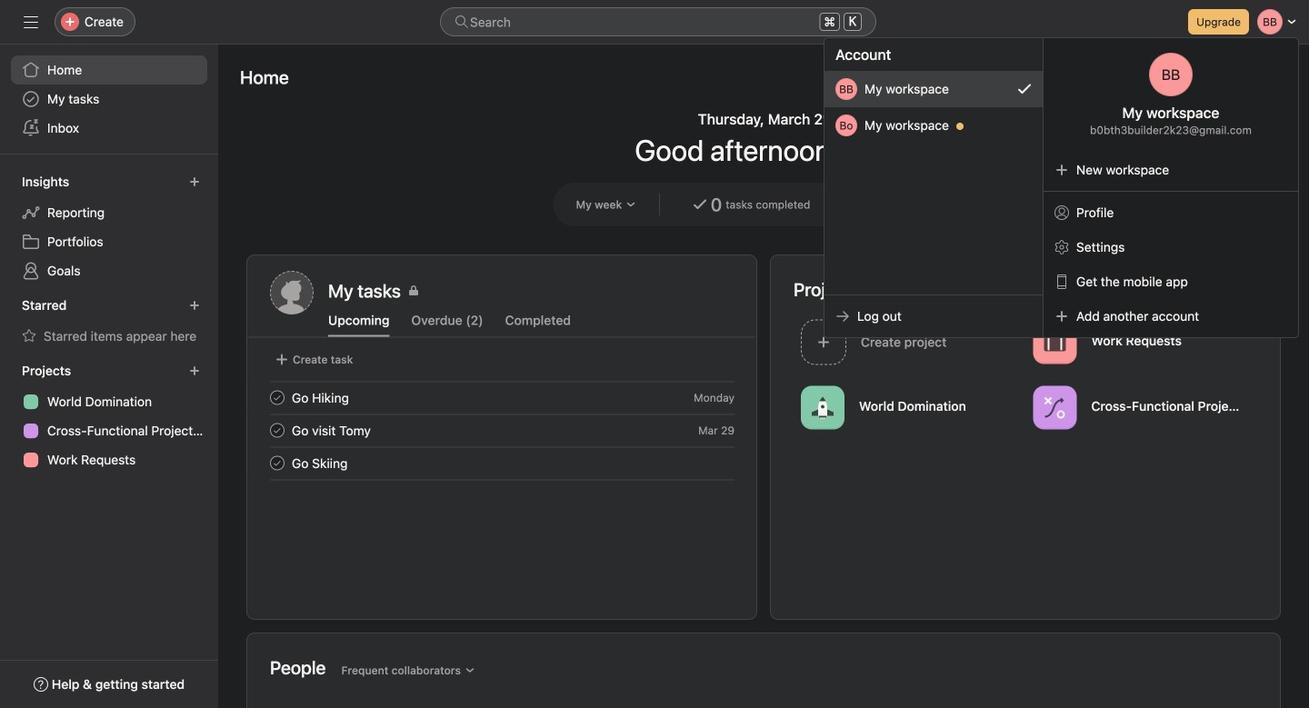 Task type: vqa. For each thing, say whether or not it's contained in the screenshot.
the bottom "MARK COMPLETE" "image"
yes



Task type: locate. For each thing, give the bounding box(es) containing it.
2 vertical spatial mark complete image
[[266, 452, 288, 474]]

list item
[[794, 315, 1026, 370], [248, 381, 756, 414], [248, 414, 756, 447], [248, 447, 756, 480]]

2 mark complete checkbox from the top
[[266, 452, 288, 474]]

1 mark complete image from the top
[[266, 387, 288, 409]]

Search tasks, projects, and more text field
[[440, 7, 876, 36]]

0 vertical spatial mark complete checkbox
[[266, 420, 288, 441]]

new project or portfolio image
[[189, 365, 200, 376]]

Mark complete checkbox
[[266, 387, 288, 409]]

1 mark complete checkbox from the top
[[266, 420, 288, 441]]

1 vertical spatial mark complete checkbox
[[266, 452, 288, 474]]

2 mark complete image from the top
[[266, 420, 288, 441]]

rocket image
[[812, 397, 834, 419]]

menu
[[825, 38, 1298, 337]]

0 vertical spatial mark complete image
[[266, 387, 288, 409]]

mark complete image
[[266, 387, 288, 409], [266, 420, 288, 441], [266, 452, 288, 474]]

Mark complete checkbox
[[266, 420, 288, 441], [266, 452, 288, 474]]

1 vertical spatial mark complete image
[[266, 420, 288, 441]]

None field
[[440, 7, 876, 36]]

radio item
[[825, 71, 1043, 107]]

add profile photo image
[[270, 271, 314, 315]]

add items to starred image
[[189, 300, 200, 311]]



Task type: describe. For each thing, give the bounding box(es) containing it.
line_and_symbols image
[[1044, 397, 1066, 419]]

hide sidebar image
[[24, 15, 38, 29]]

new insights image
[[189, 176, 200, 187]]

insights element
[[0, 165, 218, 289]]

global element
[[0, 45, 218, 154]]

3 mark complete image from the top
[[266, 452, 288, 474]]

projects element
[[0, 355, 218, 478]]

starred element
[[0, 289, 218, 355]]

briefcase image
[[1044, 331, 1066, 353]]



